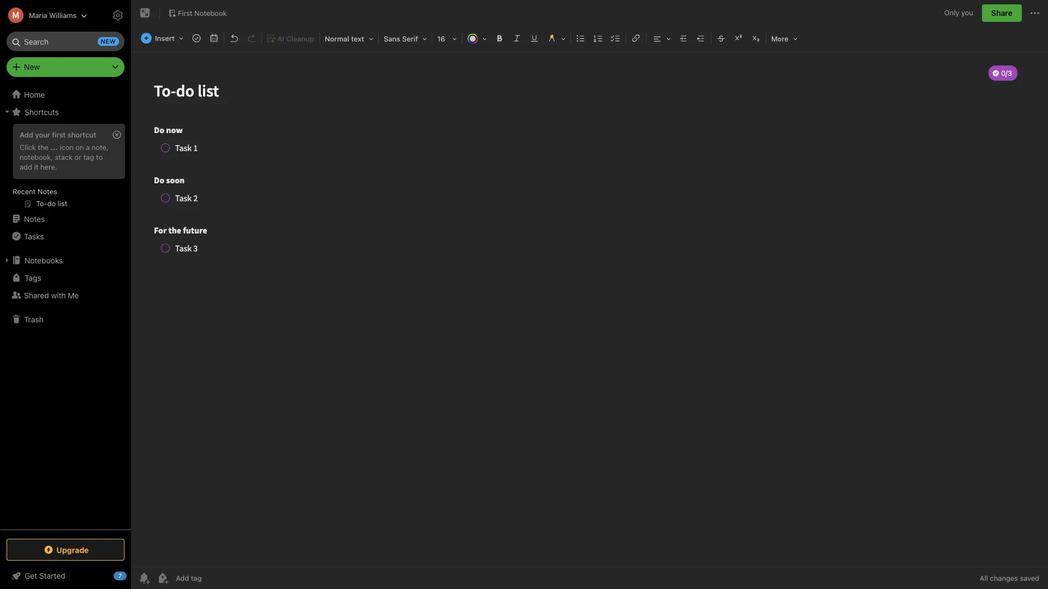 Task type: describe. For each thing, give the bounding box(es) containing it.
icon
[[60, 143, 74, 152]]

group inside tree
[[0, 121, 131, 215]]

get started
[[25, 572, 65, 581]]

subscript image
[[749, 31, 764, 46]]

upgrade button
[[7, 540, 125, 561]]

More actions field
[[1029, 4, 1042, 22]]

upgrade
[[56, 546, 89, 555]]

...
[[51, 143, 58, 152]]

Font color field
[[464, 31, 491, 46]]

stack
[[55, 153, 73, 162]]

tag
[[83, 153, 94, 162]]

sans
[[384, 34, 400, 43]]

italic image
[[510, 31, 525, 46]]

new search field
[[14, 32, 119, 51]]

tags button
[[0, 269, 131, 287]]

Search text field
[[14, 32, 117, 51]]

notebooks
[[25, 256, 63, 265]]

click to collapse image
[[127, 570, 135, 583]]

notes inside notes link
[[24, 214, 45, 224]]

bold image
[[492, 31, 507, 46]]

click
[[20, 143, 36, 152]]

maria
[[29, 11, 47, 19]]

text
[[351, 34, 364, 43]]

strikethrough image
[[714, 31, 729, 46]]

note,
[[92, 143, 108, 152]]

started
[[39, 572, 65, 581]]

get
[[25, 572, 37, 581]]

checklist image
[[608, 31, 624, 46]]

sans serif
[[384, 34, 418, 43]]

Note Editor text field
[[131, 52, 1049, 567]]

all changes saved
[[980, 575, 1040, 583]]

notebooks link
[[0, 252, 131, 269]]

recent notes
[[13, 187, 57, 196]]

maria williams
[[29, 11, 77, 19]]

superscript image
[[731, 31, 747, 46]]

a
[[86, 143, 90, 152]]

changes
[[990, 575, 1018, 583]]

shortcuts
[[25, 107, 59, 117]]

notes link
[[0, 210, 131, 228]]

Font family field
[[380, 31, 431, 46]]

with
[[51, 291, 66, 300]]

add your first shortcut
[[20, 131, 96, 139]]

on
[[76, 143, 84, 152]]

shared with me
[[24, 291, 79, 300]]

home link
[[0, 86, 131, 103]]

add tag image
[[156, 572, 169, 585]]

add a reminder image
[[138, 572, 151, 585]]

it
[[34, 163, 38, 171]]

first notebook button
[[164, 5, 231, 21]]

icon on a note, notebook, stack or tag to add it here.
[[20, 143, 108, 171]]

first
[[178, 9, 193, 17]]

More field
[[768, 31, 802, 46]]

first notebook
[[178, 9, 227, 17]]

share button
[[982, 4, 1022, 22]]

notebook,
[[20, 153, 53, 162]]

new
[[101, 38, 116, 45]]

expand note image
[[139, 7, 152, 20]]



Task type: locate. For each thing, give the bounding box(es) containing it.
trash
[[24, 315, 44, 324]]

16
[[437, 34, 445, 43]]

williams
[[49, 11, 77, 19]]

to
[[96, 153, 103, 162]]

bulleted list image
[[573, 31, 589, 46]]

only you
[[945, 8, 974, 17]]

click the ...
[[20, 143, 58, 152]]

tree
[[0, 86, 131, 530]]

shared with me link
[[0, 287, 131, 304]]

underline image
[[527, 31, 542, 46]]

Account field
[[0, 4, 88, 26]]

shortcuts button
[[0, 103, 131, 121]]

saved
[[1020, 575, 1040, 583]]

insert link image
[[629, 31, 644, 46]]

more
[[772, 34, 789, 43]]

home
[[24, 90, 45, 99]]

serif
[[402, 34, 418, 43]]

insert
[[155, 34, 175, 43]]

task image
[[189, 31, 204, 46]]

Highlight field
[[543, 31, 570, 46]]

expand notebooks image
[[3, 256, 11, 265]]

1 vertical spatial notes
[[24, 214, 45, 224]]

Add tag field
[[175, 574, 257, 584]]

Font size field
[[434, 31, 461, 46]]

share
[[992, 8, 1013, 17]]

tree containing home
[[0, 86, 131, 530]]

Heading level field
[[321, 31, 377, 46]]

group
[[0, 121, 131, 215]]

group containing add your first shortcut
[[0, 121, 131, 215]]

Help and Learning task checklist field
[[0, 568, 131, 585]]

here.
[[40, 163, 57, 171]]

notes
[[38, 187, 57, 196], [24, 214, 45, 224]]

tasks
[[24, 232, 44, 241]]

Alignment field
[[648, 31, 675, 46]]

normal text
[[325, 34, 364, 43]]

undo image
[[227, 31, 242, 46]]

calendar event image
[[206, 31, 222, 46]]

or
[[75, 153, 81, 162]]

tags
[[25, 273, 41, 283]]

outdent image
[[694, 31, 709, 46]]

recent
[[13, 187, 36, 196]]

the
[[38, 143, 49, 152]]

7
[[118, 573, 122, 580]]

new
[[24, 62, 40, 72]]

me
[[68, 291, 79, 300]]

all
[[980, 575, 988, 583]]

notebook
[[194, 9, 227, 17]]

you
[[962, 8, 974, 17]]

notes up the tasks
[[24, 214, 45, 224]]

first
[[52, 131, 66, 139]]

notes right recent in the top of the page
[[38, 187, 57, 196]]

only
[[945, 8, 960, 17]]

settings image
[[111, 9, 125, 22]]

shortcut
[[68, 131, 96, 139]]

trash link
[[0, 311, 131, 328]]

numbered list image
[[591, 31, 606, 46]]

note window element
[[131, 0, 1049, 590]]

indent image
[[676, 31, 691, 46]]

Insert field
[[138, 31, 187, 46]]

new button
[[7, 57, 125, 77]]

normal
[[325, 34, 349, 43]]

more actions image
[[1029, 7, 1042, 20]]

shared
[[24, 291, 49, 300]]

0 vertical spatial notes
[[38, 187, 57, 196]]

tasks button
[[0, 228, 131, 245]]

add
[[20, 131, 33, 139]]

add
[[20, 163, 32, 171]]

your
[[35, 131, 50, 139]]



Task type: vqa. For each thing, say whether or not it's contained in the screenshot.
Strikethrough icon
yes



